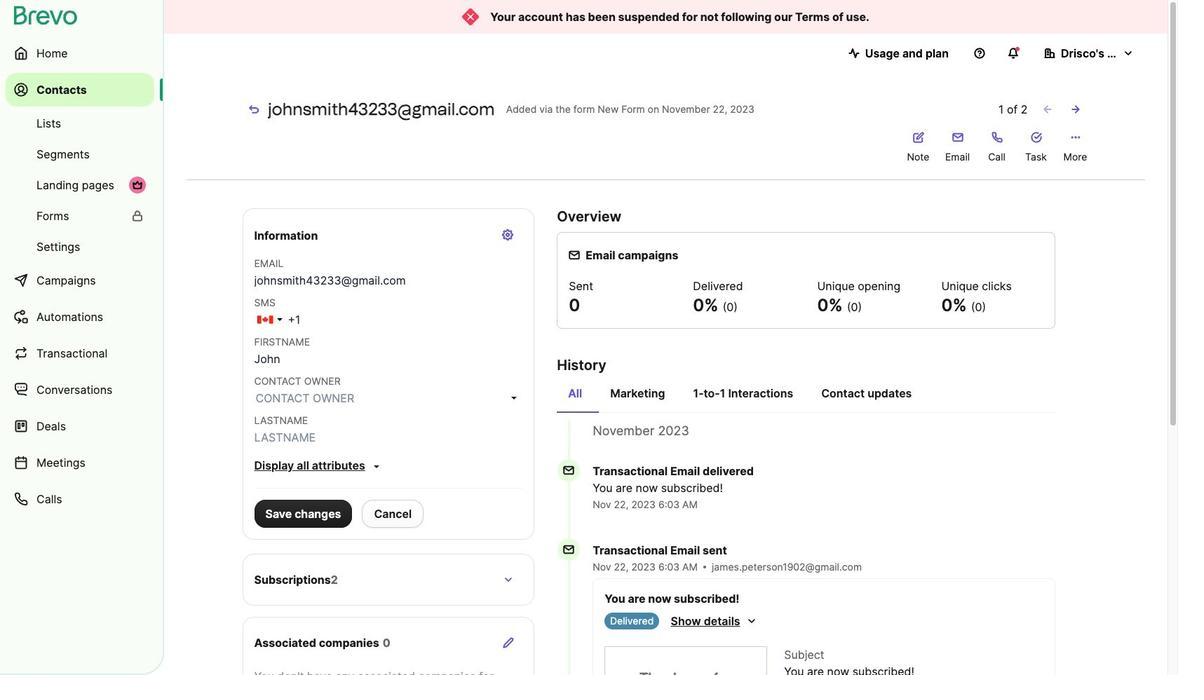 Task type: locate. For each thing, give the bounding box(es) containing it.
dialog
[[1168, 0, 1179, 676]]

tab list
[[557, 380, 1056, 413]]

EMAIL field
[[254, 272, 523, 289]]



Task type: describe. For each thing, give the bounding box(es) containing it.
left___8yvyj image
[[132, 180, 143, 191]]

left___8yvyj image
[[132, 211, 143, 222]]

SMS field
[[288, 312, 523, 328]]

FIRSTNAME field
[[254, 351, 523, 368]]

LASTNAME field
[[254, 429, 523, 446]]



Task type: vqa. For each thing, say whether or not it's contained in the screenshot.
EMAIL field
yes



